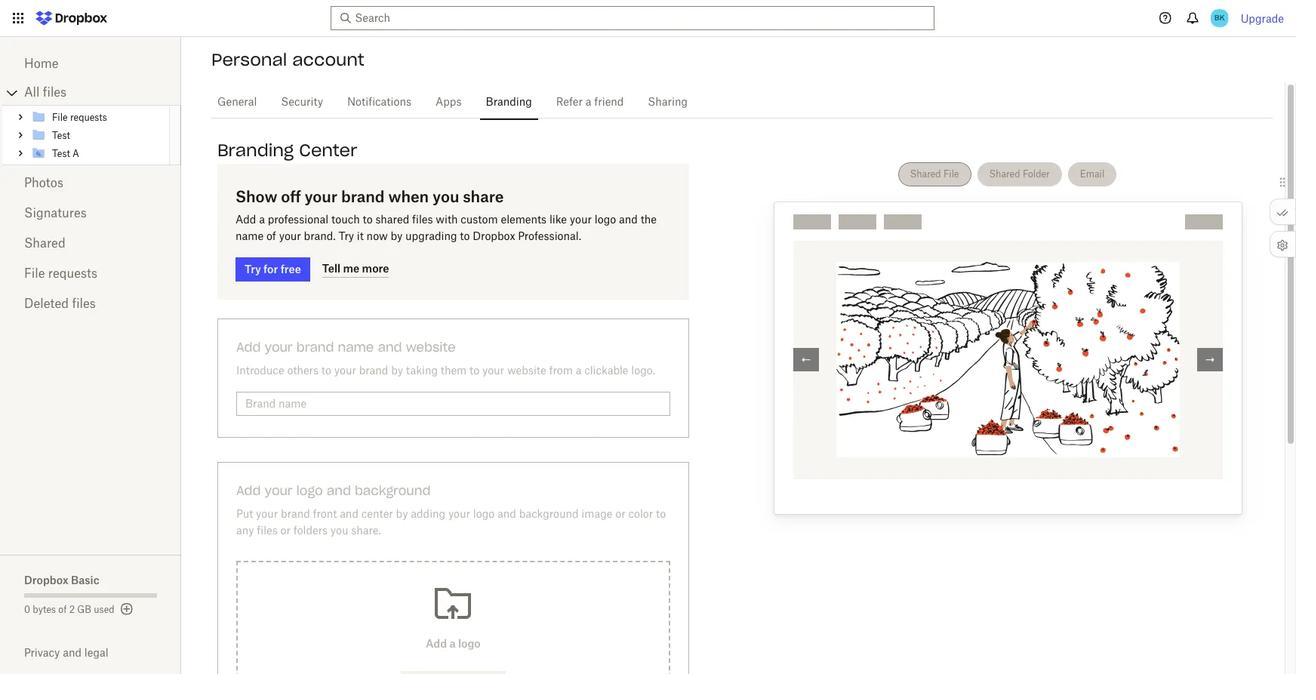 Task type: locate. For each thing, give the bounding box(es) containing it.
website up taking
[[406, 340, 456, 355]]

add up 'put'
[[236, 483, 261, 498]]

file requests link down all files link
[[31, 108, 167, 126]]

by
[[391, 232, 403, 242], [391, 366, 403, 377], [396, 510, 408, 520]]

brand
[[341, 187, 385, 206], [297, 340, 334, 355], [359, 366, 388, 377], [281, 510, 310, 520]]

1 vertical spatial requests
[[48, 268, 97, 280]]

name inside the add a professional touch to shared files with custom elements like your logo and the name of your brand. try it now by upgrading to dropbox professional.
[[236, 232, 264, 242]]

shared
[[910, 168, 941, 180], [989, 168, 1020, 180], [24, 238, 65, 250]]

get more space image
[[117, 600, 136, 618]]

0 vertical spatial background
[[355, 483, 431, 498]]

2 vertical spatial by
[[396, 510, 408, 520]]

0 vertical spatial name
[[236, 232, 264, 242]]

file inside group
[[52, 113, 68, 122]]

1 vertical spatial file
[[944, 168, 959, 180]]

by right the center
[[396, 510, 408, 520]]

1 vertical spatial a
[[259, 215, 265, 226]]

a
[[73, 149, 79, 158]]

try left for
[[245, 263, 261, 276]]

0 vertical spatial of
[[266, 232, 276, 242]]

logo left the
[[595, 215, 616, 226]]

website
[[406, 340, 456, 355], [507, 366, 546, 377]]

logo up front on the bottom left of page
[[297, 483, 323, 498]]

logo inside the add a professional touch to shared files with custom elements like your logo and the name of your brand. try it now by upgrading to dropbox professional.
[[595, 215, 616, 226]]

0 vertical spatial website
[[406, 340, 456, 355]]

deleted files
[[24, 298, 96, 310]]

you up with
[[433, 187, 459, 206]]

sharing
[[648, 97, 688, 108]]

2 vertical spatial file
[[24, 268, 45, 280]]

adding
[[411, 510, 445, 520]]

1 horizontal spatial you
[[433, 187, 459, 206]]

file left shared folder
[[944, 168, 959, 180]]

and
[[619, 215, 638, 226], [378, 340, 402, 355], [327, 483, 351, 498], [340, 510, 359, 520], [498, 510, 516, 520], [63, 646, 82, 659]]

1 vertical spatial add
[[236, 340, 261, 355]]

1 vertical spatial try
[[245, 263, 261, 276]]

0 vertical spatial or
[[615, 510, 626, 520]]

shared inside shared link
[[24, 238, 65, 250]]

0 horizontal spatial branding
[[217, 140, 294, 161]]

professional
[[268, 215, 329, 226]]

add for add a professional touch to shared files with custom elements like your logo and the name of your brand. try it now by upgrading to dropbox professional.
[[236, 215, 256, 226]]

requests inside group
[[70, 113, 107, 122]]

1 test from the top
[[52, 131, 70, 140]]

1 vertical spatial background
[[519, 510, 579, 520]]

file requests up test link at left
[[52, 113, 107, 122]]

tab list containing general
[[211, 82, 1273, 121]]

security
[[281, 97, 323, 108]]

file requests link
[[31, 108, 167, 126], [24, 259, 157, 289]]

to
[[363, 215, 373, 226], [460, 232, 470, 242], [321, 366, 331, 377], [470, 366, 479, 377], [656, 510, 666, 520]]

file inside button
[[944, 168, 959, 180]]

←
[[801, 353, 811, 366]]

0
[[24, 605, 30, 614]]

Search text field
[[355, 10, 907, 26]]

file requests link up deleted files
[[24, 259, 157, 289]]

shared inside shared file button
[[910, 168, 941, 180]]

dropbox
[[473, 232, 515, 242], [24, 574, 68, 587]]

test for test a
[[52, 149, 70, 158]]

a down show
[[259, 215, 265, 226]]

1 vertical spatial name
[[338, 340, 374, 355]]

1 horizontal spatial logo
[[473, 510, 495, 520]]

apps
[[436, 97, 462, 108]]

a inside the add a professional touch to shared files with custom elements like your logo and the name of your brand. try it now by upgrading to dropbox professional.
[[259, 215, 265, 226]]

website left from
[[507, 366, 546, 377]]

or left folders
[[280, 526, 291, 537]]

try
[[339, 232, 354, 242], [245, 263, 261, 276]]

group
[[2, 105, 181, 165]]

like
[[550, 215, 567, 226]]

you down front on the bottom left of page
[[331, 526, 348, 537]]

files right the deleted
[[72, 298, 96, 310]]

file
[[52, 113, 68, 122], [944, 168, 959, 180], [24, 268, 45, 280]]

files right any
[[257, 526, 278, 537]]

friend
[[594, 97, 624, 108]]

1 horizontal spatial branding
[[486, 97, 532, 108]]

global header element
[[0, 0, 1296, 37]]

introduce others to your brand by taking them to your website from a clickable logo.
[[236, 366, 655, 377]]

try for free
[[245, 263, 301, 276]]

0 vertical spatial by
[[391, 232, 403, 242]]

add
[[236, 215, 256, 226], [236, 340, 261, 355], [236, 483, 261, 498]]

2 vertical spatial add
[[236, 483, 261, 498]]

1 vertical spatial website
[[507, 366, 546, 377]]

of left 2
[[58, 605, 67, 614]]

brand up folders
[[281, 510, 310, 520]]

1 horizontal spatial website
[[507, 366, 546, 377]]

0 vertical spatial file
[[52, 113, 68, 122]]

background up the center
[[355, 483, 431, 498]]

0 horizontal spatial or
[[280, 526, 291, 537]]

branding right apps
[[486, 97, 532, 108]]

files
[[43, 87, 67, 99], [412, 215, 433, 226], [72, 298, 96, 310], [257, 526, 278, 537]]

share.
[[351, 526, 381, 537]]

or left color
[[615, 510, 626, 520]]

0 horizontal spatial shared
[[24, 238, 65, 250]]

shared
[[375, 215, 409, 226]]

1 horizontal spatial background
[[519, 510, 579, 520]]

or
[[615, 510, 626, 520], [280, 526, 291, 537]]

1 horizontal spatial or
[[615, 510, 626, 520]]

1 vertical spatial you
[[331, 526, 348, 537]]

dropbox up bytes
[[24, 574, 68, 587]]

logo.
[[631, 366, 655, 377]]

1 vertical spatial branding
[[217, 140, 294, 161]]

0 vertical spatial test
[[52, 131, 70, 140]]

deleted
[[24, 298, 69, 310]]

0 vertical spatial add
[[236, 215, 256, 226]]

brand.
[[304, 232, 336, 242]]

gb
[[77, 605, 91, 614]]

requests
[[70, 113, 107, 122], [48, 268, 97, 280]]

professional.
[[518, 232, 581, 242]]

0 horizontal spatial a
[[259, 215, 265, 226]]

upgrade link
[[1241, 12, 1284, 25]]

logo inside put your brand front and center by adding your logo and background image or color to any files or folders you share.
[[473, 510, 495, 520]]

1 horizontal spatial a
[[576, 366, 582, 377]]

background left image
[[519, 510, 579, 520]]

requests up deleted files
[[48, 268, 97, 280]]

0 horizontal spatial you
[[331, 526, 348, 537]]

2 test from the top
[[52, 149, 70, 158]]

branding up show
[[217, 140, 294, 161]]

for
[[263, 263, 278, 276]]

file requests up deleted files
[[24, 268, 97, 280]]

home
[[24, 58, 59, 70]]

add up introduce
[[236, 340, 261, 355]]

files inside put your brand front and center by adding your logo and background image or color to any files or folders you share.
[[257, 526, 278, 537]]

by left taking
[[391, 366, 403, 377]]

center
[[361, 510, 393, 520]]

logo right adding
[[473, 510, 495, 520]]

name
[[236, 232, 264, 242], [338, 340, 374, 355]]

logo
[[595, 215, 616, 226], [297, 483, 323, 498], [473, 510, 495, 520]]

a right 'refer'
[[586, 97, 591, 108]]

2 horizontal spatial logo
[[595, 215, 616, 226]]

notifications
[[347, 97, 411, 108]]

files right all
[[43, 87, 67, 99]]

by inside put your brand front and center by adding your logo and background image or color to any files or folders you share.
[[396, 510, 408, 520]]

you
[[433, 187, 459, 206], [331, 526, 348, 537]]

now
[[367, 232, 388, 242]]

test up test a
[[52, 131, 70, 140]]

files inside the add a professional touch to shared files with custom elements like your logo and the name of your brand. try it now by upgrading to dropbox professional.
[[412, 215, 433, 226]]

a right from
[[576, 366, 582, 377]]

shared for shared folder
[[989, 168, 1020, 180]]

shared file
[[910, 168, 959, 180]]

1 horizontal spatial dropbox
[[473, 232, 515, 242]]

branding tab
[[480, 85, 538, 121]]

group containing file requests
[[2, 105, 181, 165]]

1 horizontal spatial try
[[339, 232, 354, 242]]

0 vertical spatial you
[[433, 187, 459, 206]]

files up upgrading
[[412, 215, 433, 226]]

a inside tab
[[586, 97, 591, 108]]

file up the deleted
[[24, 268, 45, 280]]

file requests
[[52, 113, 107, 122], [24, 268, 97, 280]]

privacy and legal
[[24, 646, 108, 659]]

add for add your brand name and website
[[236, 340, 261, 355]]

try left it at the top left of the page
[[339, 232, 354, 242]]

branding center
[[217, 140, 357, 161]]

to right color
[[656, 510, 666, 520]]

a
[[586, 97, 591, 108], [259, 215, 265, 226], [576, 366, 582, 377]]

your
[[305, 187, 338, 206], [570, 215, 592, 226], [279, 232, 301, 242], [265, 340, 293, 355], [334, 366, 356, 377], [482, 366, 504, 377], [265, 483, 293, 498], [256, 510, 278, 520], [448, 510, 470, 520]]

signatures
[[24, 208, 87, 220]]

0 horizontal spatial website
[[406, 340, 456, 355]]

1 vertical spatial logo
[[297, 483, 323, 498]]

dropbox inside the add a professional touch to shared files with custom elements like your logo and the name of your brand. try it now by upgrading to dropbox professional.
[[473, 232, 515, 242]]

0 vertical spatial requests
[[70, 113, 107, 122]]

tab list
[[211, 82, 1273, 121]]

→
[[1205, 353, 1215, 366]]

0 horizontal spatial of
[[58, 605, 67, 614]]

2 vertical spatial logo
[[473, 510, 495, 520]]

and inside the add a professional touch to shared files with custom elements like your logo and the name of your brand. try it now by upgrading to dropbox professional.
[[619, 215, 638, 226]]

0 vertical spatial dropbox
[[473, 232, 515, 242]]

file down all files
[[52, 113, 68, 122]]

2 horizontal spatial shared
[[989, 168, 1020, 180]]

1 horizontal spatial file
[[52, 113, 68, 122]]

dropbox down custom
[[473, 232, 515, 242]]

shared inside shared folder button
[[989, 168, 1020, 180]]

folders
[[293, 526, 328, 537]]

2 horizontal spatial a
[[586, 97, 591, 108]]

bk button
[[1208, 6, 1232, 30]]

add down show
[[236, 215, 256, 226]]

add inside the add a professional touch to shared files with custom elements like your logo and the name of your brand. try it now by upgrading to dropbox professional.
[[236, 215, 256, 226]]

0 horizontal spatial dropbox
[[24, 574, 68, 587]]

requests up test link at left
[[70, 113, 107, 122]]

0 vertical spatial try
[[339, 232, 354, 242]]

0 horizontal spatial name
[[236, 232, 264, 242]]

2 horizontal spatial file
[[944, 168, 959, 180]]

all
[[24, 87, 40, 99]]

branding inside "tab"
[[486, 97, 532, 108]]

dropbox logo - go to the homepage image
[[30, 6, 112, 30]]

security tab
[[275, 85, 329, 121]]

0 horizontal spatial try
[[245, 263, 261, 276]]

0 vertical spatial a
[[586, 97, 591, 108]]

0 vertical spatial logo
[[595, 215, 616, 226]]

1 vertical spatial test
[[52, 149, 70, 158]]

0 vertical spatial branding
[[486, 97, 532, 108]]

1 vertical spatial dropbox
[[24, 574, 68, 587]]

1 horizontal spatial of
[[266, 232, 276, 242]]

shared link
[[24, 229, 157, 259]]

1 horizontal spatial shared
[[910, 168, 941, 180]]

by down shared
[[391, 232, 403, 242]]

general
[[217, 97, 257, 108]]

test left a
[[52, 149, 70, 158]]

sharing tab
[[642, 85, 694, 121]]

shared folder button
[[977, 162, 1062, 187]]

of down professional
[[266, 232, 276, 242]]

put
[[236, 510, 253, 520]]

0 vertical spatial file requests
[[52, 113, 107, 122]]

background
[[355, 483, 431, 498], [519, 510, 579, 520]]

branding
[[486, 97, 532, 108], [217, 140, 294, 161]]



Task type: vqa. For each thing, say whether or not it's contained in the screenshot.
1st row from the bottom of the page
no



Task type: describe. For each thing, give the bounding box(es) containing it.
0 horizontal spatial file
[[24, 268, 45, 280]]

files inside deleted files link
[[72, 298, 96, 310]]

used
[[94, 605, 114, 614]]

by inside the add a professional touch to shared files with custom elements like your logo and the name of your brand. try it now by upgrading to dropbox professional.
[[391, 232, 403, 242]]

bytes
[[33, 605, 56, 614]]

0 bytes of 2 gb used
[[24, 605, 114, 614]]

them
[[441, 366, 467, 377]]

clickable
[[584, 366, 628, 377]]

from
[[549, 366, 573, 377]]

free
[[281, 263, 301, 276]]

personal
[[211, 49, 287, 70]]

1 vertical spatial by
[[391, 366, 403, 377]]

try inside button
[[245, 263, 261, 276]]

apps tab
[[430, 85, 468, 121]]

front
[[313, 510, 337, 520]]

photos link
[[24, 168, 157, 199]]

taking
[[406, 366, 438, 377]]

1 horizontal spatial name
[[338, 340, 374, 355]]

with
[[436, 215, 458, 226]]

home link
[[24, 49, 157, 79]]

try for free button
[[236, 257, 310, 282]]

legal
[[84, 646, 108, 659]]

2 vertical spatial a
[[576, 366, 582, 377]]

shared for shared file
[[910, 168, 941, 180]]

add for add your logo and background
[[236, 483, 261, 498]]

all files
[[24, 87, 67, 99]]

test a
[[52, 149, 79, 158]]

1 vertical spatial file requests
[[24, 268, 97, 280]]

notifications tab
[[341, 85, 417, 121]]

refer a friend
[[556, 97, 624, 108]]

the
[[641, 215, 657, 226]]

you inside put your brand front and center by adding your logo and background image or color to any files or folders you share.
[[331, 526, 348, 537]]

tell me more
[[322, 262, 389, 275]]

folder
[[1023, 168, 1050, 180]]

files inside all files link
[[43, 87, 67, 99]]

show
[[236, 187, 277, 206]]

file requests inside group
[[52, 113, 107, 122]]

custom
[[461, 215, 498, 226]]

of inside the add a professional touch to shared files with custom elements like your logo and the name of your brand. try it now by upgrading to dropbox professional.
[[266, 232, 276, 242]]

put your brand front and center by adding your logo and background image or color to any files or folders you share.
[[236, 510, 666, 537]]

email button
[[1068, 162, 1117, 187]]

add your logo and background
[[236, 483, 431, 498]]

to right others
[[321, 366, 331, 377]]

add a professional touch to shared files with custom elements like your logo and the name of your brand. try it now by upgrading to dropbox professional.
[[236, 215, 657, 242]]

basic
[[71, 574, 99, 587]]

show off your brand when you share
[[236, 187, 504, 206]]

refer a friend tab
[[550, 85, 630, 121]]

add your brand name and website
[[236, 340, 456, 355]]

all files link
[[24, 81, 181, 105]]

all files tree
[[2, 81, 181, 165]]

to inside put your brand front and center by adding your logo and background image or color to any files or folders you share.
[[656, 510, 666, 520]]

center
[[299, 140, 357, 161]]

general tab
[[211, 85, 263, 121]]

1 vertical spatial of
[[58, 605, 67, 614]]

branding for branding center
[[217, 140, 294, 161]]

brand up others
[[297, 340, 334, 355]]

to up it at the top left of the page
[[363, 215, 373, 226]]

me
[[343, 262, 359, 275]]

color
[[628, 510, 653, 520]]

privacy and legal link
[[24, 646, 181, 659]]

background inside put your brand front and center by adding your logo and background image or color to any files or folders you share.
[[519, 510, 579, 520]]

a for friend
[[586, 97, 591, 108]]

personal account
[[211, 49, 364, 70]]

photos
[[24, 177, 63, 189]]

brand down add your brand name and website
[[359, 366, 388, 377]]

others
[[287, 366, 319, 377]]

when
[[388, 187, 429, 206]]

image
[[582, 510, 613, 520]]

email
[[1080, 168, 1105, 180]]

test a link
[[31, 144, 167, 162]]

try inside the add a professional touch to shared files with custom elements like your logo and the name of your brand. try it now by upgrading to dropbox professional.
[[339, 232, 354, 242]]

shared file button
[[898, 162, 971, 187]]

any
[[236, 526, 254, 537]]

upgrade
[[1241, 12, 1284, 25]]

test for test
[[52, 131, 70, 140]]

to right them
[[470, 366, 479, 377]]

1 vertical spatial or
[[280, 526, 291, 537]]

upgrading
[[405, 232, 457, 242]]

introduce
[[236, 366, 284, 377]]

tell
[[322, 262, 341, 275]]

brand inside put your brand front and center by adding your logo and background image or color to any files or folders you share.
[[281, 510, 310, 520]]

1 vertical spatial file requests link
[[24, 259, 157, 289]]

privacy
[[24, 646, 60, 659]]

a for professional
[[259, 215, 265, 226]]

0 horizontal spatial logo
[[297, 483, 323, 498]]

it
[[357, 232, 364, 242]]

2
[[69, 605, 75, 614]]

0 vertical spatial file requests link
[[31, 108, 167, 126]]

to down custom
[[460, 232, 470, 242]]

refer
[[556, 97, 583, 108]]

tell me more button
[[322, 260, 389, 278]]

share
[[463, 187, 504, 206]]

shared for shared
[[24, 238, 65, 250]]

branding for branding
[[486, 97, 532, 108]]

dropbox basic
[[24, 574, 99, 587]]

bk
[[1215, 13, 1225, 23]]

off
[[281, 187, 301, 206]]

deleted files link
[[24, 289, 157, 319]]

shared folder
[[989, 168, 1050, 180]]

signatures link
[[24, 199, 157, 229]]

0 horizontal spatial background
[[355, 483, 431, 498]]

Brand name input text field
[[245, 396, 661, 412]]

brand up touch
[[341, 187, 385, 206]]

more
[[362, 262, 389, 275]]

test link
[[31, 126, 167, 144]]

account
[[292, 49, 364, 70]]

elements
[[501, 215, 547, 226]]

touch
[[331, 215, 360, 226]]



